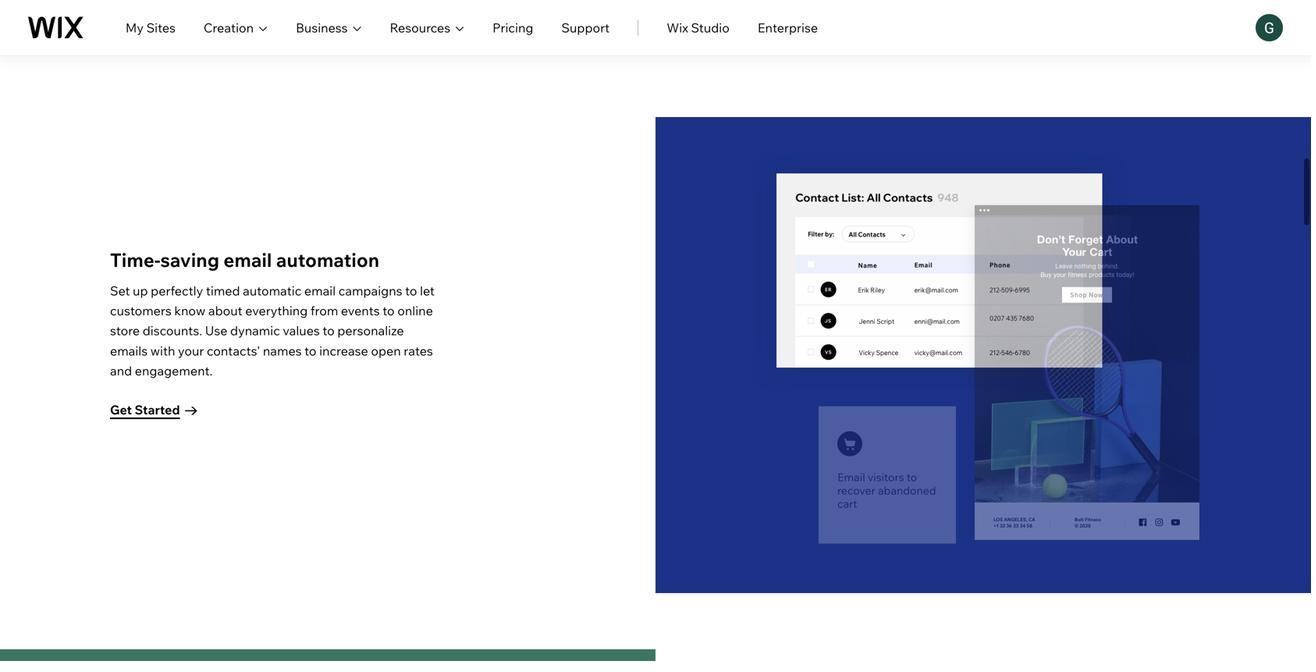 Task type: vqa. For each thing, say whether or not it's contained in the screenshot.
Search TEXT FIELD
no



Task type: locate. For each thing, give the bounding box(es) containing it.
email up from
[[304, 283, 336, 299]]

to down from
[[323, 323, 335, 338]]

engagement.
[[135, 363, 213, 378]]

everything
[[245, 303, 308, 318]]

campaigns
[[339, 283, 402, 299]]

support link
[[561, 18, 610, 37]]

my sites link
[[126, 18, 176, 37]]

business button
[[296, 18, 362, 37]]

1 horizontal spatial email
[[304, 283, 336, 299]]

contacts'
[[207, 343, 260, 358]]

to
[[405, 283, 417, 299], [383, 303, 395, 318], [323, 323, 335, 338], [304, 343, 316, 358]]

0 vertical spatial email
[[224, 248, 272, 272]]

1/3
[[1188, 527, 1201, 538]]

my sites
[[126, 20, 176, 36]]

pricing link
[[493, 18, 533, 37]]

from
[[311, 303, 338, 318]]

resources
[[390, 20, 450, 36]]

1 horizontal spatial slide show gallery region
[[961, 196, 1209, 546]]

studio
[[691, 20, 730, 36]]

use
[[205, 323, 227, 338]]

resources button
[[390, 18, 464, 37]]

set
[[110, 283, 130, 299]]

automation
[[276, 248, 379, 272]]

names
[[263, 343, 302, 358]]

set up perfectly timed automatic email campaigns to let customers know about everything from events to online store discounts. use dynamic values to personalize emails with your contacts' names to increase open rates and engagement.
[[110, 283, 435, 378]]

events
[[341, 303, 380, 318]]

creation button
[[204, 18, 268, 37]]

0 horizontal spatial slide show gallery region
[[819, 403, 956, 541]]

email
[[224, 248, 272, 272], [304, 283, 336, 299]]

started
[[135, 402, 180, 418]]

get
[[110, 402, 132, 418]]

image of an email being designed, edited image
[[0, 0, 656, 50]]

email up automatic
[[224, 248, 272, 272]]

support
[[561, 20, 610, 36]]

saving
[[160, 248, 219, 272]]

profile image image
[[1256, 14, 1283, 41]]

my
[[126, 20, 144, 36]]

advanced data analytics image
[[0, 649, 656, 661]]

values
[[283, 323, 320, 338]]

1 vertical spatial email
[[304, 283, 336, 299]]

get started link
[[110, 400, 197, 421]]

wix
[[667, 20, 688, 36]]

automated email campaigns image
[[961, 197, 1209, 545]]

timed
[[206, 283, 240, 299]]

slide show gallery region
[[961, 196, 1209, 546], [819, 403, 956, 541]]



Task type: describe. For each thing, give the bounding box(es) containing it.
emails
[[110, 343, 148, 358]]

and
[[110, 363, 132, 378]]

time-saving email automation
[[110, 248, 379, 272]]

to left let
[[405, 283, 417, 299]]

personalize
[[337, 323, 404, 338]]

online
[[397, 303, 433, 318]]

perfectly
[[151, 283, 203, 299]]

wix studio
[[667, 20, 730, 36]]

rates
[[404, 343, 433, 358]]

0 horizontal spatial email
[[224, 248, 272, 272]]

let
[[420, 283, 435, 299]]

know
[[174, 303, 205, 318]]

email0002 image
[[819, 403, 956, 541]]

an image of how to set up automated emai image
[[656, 117, 1311, 593]]

enterprise link
[[758, 18, 818, 37]]

business
[[296, 20, 348, 36]]

open
[[371, 343, 401, 358]]

discounts.
[[143, 323, 202, 338]]

automatic
[[243, 283, 302, 299]]

enterprise
[[758, 20, 818, 36]]

store
[[110, 323, 140, 338]]

to left online
[[383, 303, 395, 318]]

dynamic
[[230, 323, 280, 338]]

slide show gallery region containing 1/3
[[961, 196, 1209, 546]]

up
[[133, 283, 148, 299]]

email inside set up perfectly timed automatic email campaigns to let customers know about everything from events to online store discounts. use dynamic values to personalize emails with your contacts' names to increase open rates and engagement.
[[304, 283, 336, 299]]

with
[[150, 343, 175, 358]]

to down values
[[304, 343, 316, 358]]

get started
[[110, 402, 180, 418]]

time-
[[110, 248, 160, 272]]

pricing
[[493, 20, 533, 36]]

about
[[208, 303, 242, 318]]

creation
[[204, 20, 254, 36]]

customers
[[110, 303, 172, 318]]

your
[[178, 343, 204, 358]]

wix studio link
[[667, 18, 730, 37]]

sites
[[146, 20, 176, 36]]

increase
[[319, 343, 368, 358]]



